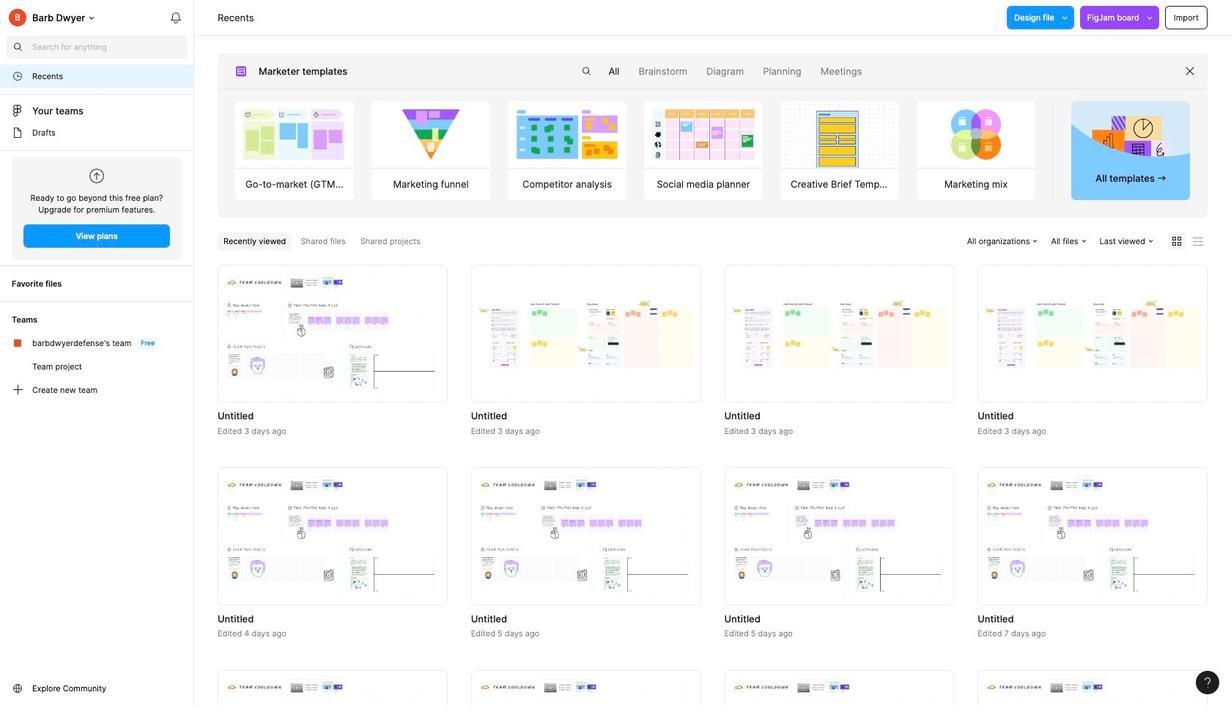 Task type: vqa. For each thing, say whether or not it's contained in the screenshot.
How You Design, Align, And Build Matters. Do It Together With Figma. element
no



Task type: describe. For each thing, give the bounding box(es) containing it.
search 32 image
[[6, 35, 29, 59]]

marketing mix image
[[918, 101, 1036, 168]]

community 16 image
[[12, 683, 23, 694]]

marketing funnel image
[[372, 101, 490, 168]]

page 16 image
[[12, 127, 23, 139]]

competitor analysis image
[[508, 101, 627, 168]]



Task type: locate. For each thing, give the bounding box(es) containing it.
go-to-market (gtm) strategy image
[[236, 101, 354, 168]]

see all all templates image
[[1093, 115, 1170, 166]]

search 32 image
[[575, 59, 599, 83]]

Search for anything text field
[[32, 41, 188, 53]]

bell 32 image
[[164, 6, 188, 29]]

recent 16 image
[[12, 70, 23, 82]]

creative brief template image
[[774, 101, 907, 168]]

social media planner image
[[645, 101, 763, 168]]

file thumbnail image
[[225, 274, 441, 393], [479, 300, 694, 367], [732, 300, 948, 367], [986, 300, 1201, 367], [225, 477, 441, 596], [479, 477, 694, 596], [732, 477, 948, 596], [986, 477, 1201, 596], [225, 679, 441, 706], [479, 679, 694, 706], [732, 679, 948, 706], [986, 679, 1201, 706]]



